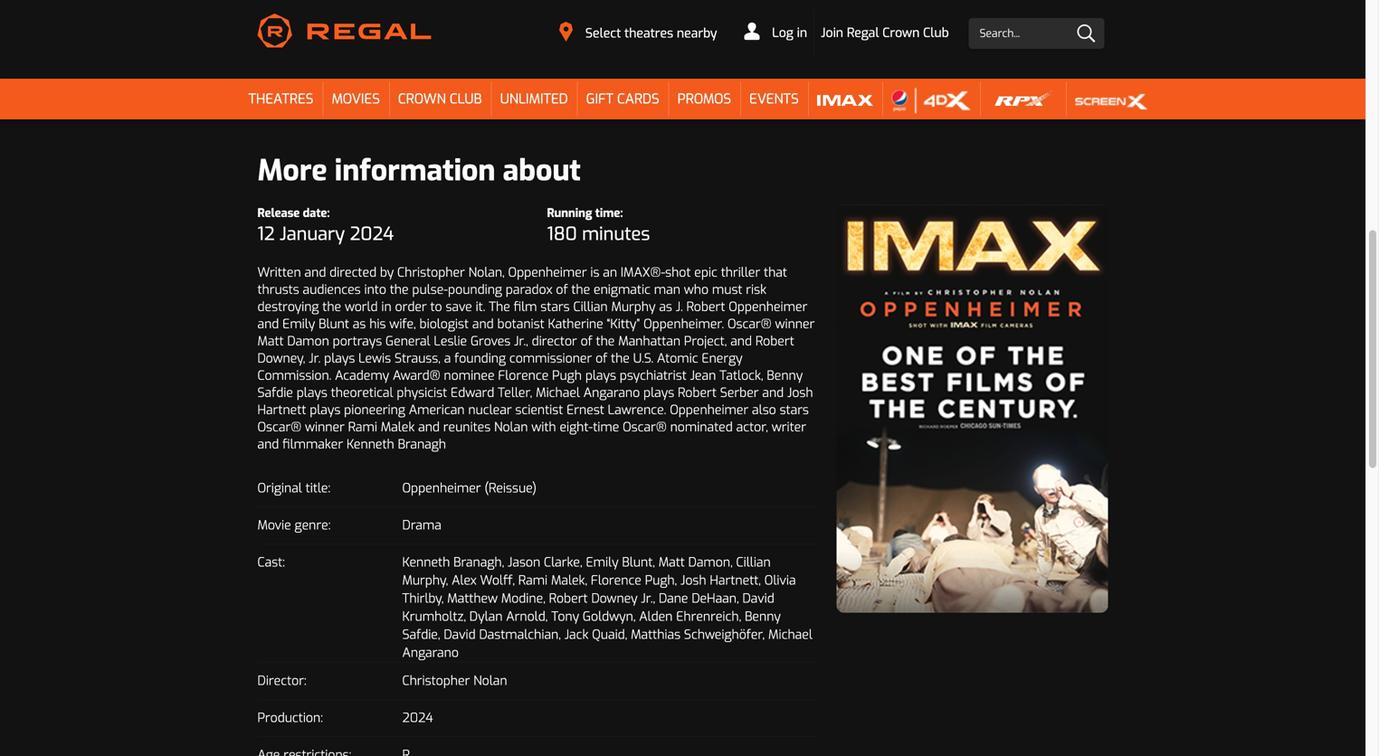Task type: locate. For each thing, give the bounding box(es) containing it.
0 vertical spatial kenneth
[[347, 436, 394, 453]]

award®
[[393, 368, 441, 384]]

1 horizontal spatial club
[[923, 24, 949, 41]]

michael
[[536, 385, 580, 402], [769, 627, 813, 644]]

oscar® down hartnett
[[258, 419, 302, 436]]

0 vertical spatial of
[[556, 282, 568, 298]]

manhattan
[[619, 333, 681, 350]]

christopher up pulse-
[[397, 264, 465, 281]]

0 horizontal spatial 2024
[[350, 222, 394, 246]]

and up energy
[[731, 333, 752, 350]]

nolan down nuclear
[[494, 419, 528, 436]]

1 vertical spatial winner
[[305, 419, 345, 436]]

the down 'audiences'
[[323, 299, 341, 316]]

1 vertical spatial kenneth
[[402, 555, 450, 571]]

u.s.
[[633, 350, 654, 367]]

1 horizontal spatial florence
[[591, 573, 642, 589]]

dastmalchian,
[[479, 627, 561, 644]]

michael down the olivia
[[769, 627, 813, 644]]

screenx image
[[1076, 87, 1148, 114]]

crown
[[883, 24, 920, 41], [398, 90, 446, 108]]

1 vertical spatial nolan
[[474, 673, 507, 690]]

club left unlimited link
[[450, 90, 482, 108]]

0 vertical spatial crown
[[883, 24, 920, 41]]

in
[[797, 24, 808, 41], [381, 299, 392, 316]]

kenneth up murphy,
[[402, 555, 450, 571]]

david down the olivia
[[743, 591, 775, 608]]

1 horizontal spatial jr.,
[[641, 591, 656, 608]]

matt up 'downey,'
[[258, 333, 284, 350]]

1 vertical spatial as
[[353, 316, 366, 333]]

christopher inside written and directed by christopher nolan, oppenheimer is an imax®-shot epic thriller that thrusts audiences into the pulse-pounding paradox of the enigmatic man who must risk destroying the world in order to save it.   the film stars cillian murphy as j. robert oppenheimer and emily blunt as his wife, biologist and botanist katherine "kitty" oppenheimer. oscar® winner matt damon portrays general leslie groves jr., director of the manhattan project, and robert downey, jr. plays lewis strauss, a founding commissioner of the u.s. atomic energy commission.   academy award® nominee florence pugh plays psychiatrist jean tatlock, benny safdie plays theoretical physicist edward teller, michael angarano plays robert serber and josh hartnett plays pioneering american nuclear scientist ernest lawrence.   oppenheimer also stars oscar® winner rami malek and reunites nolan with eight-time oscar® nominated actor, writer and filmmaker kenneth branagh
[[397, 264, 465, 281]]

release date: 12 january 2024
[[258, 206, 394, 246]]

0 horizontal spatial of
[[556, 282, 568, 298]]

0 horizontal spatial kenneth
[[347, 436, 394, 453]]

cillian up katherine
[[573, 299, 608, 316]]

director
[[532, 333, 577, 350]]

0 vertical spatial benny
[[767, 368, 803, 384]]

1 vertical spatial benny
[[745, 609, 781, 626]]

winner up filmmaker
[[305, 419, 345, 436]]

angarano up lawrence.
[[584, 385, 640, 402]]

winner down the that
[[775, 316, 815, 333]]

0 horizontal spatial michael
[[536, 385, 580, 402]]

1 horizontal spatial josh
[[788, 385, 813, 402]]

project,
[[684, 333, 727, 350]]

0 vertical spatial josh
[[788, 385, 813, 402]]

as up portrays on the top of page
[[353, 316, 366, 333]]

the
[[390, 282, 409, 298], [572, 282, 590, 298], [323, 299, 341, 316], [596, 333, 615, 350], [611, 350, 630, 367]]

quaid,
[[592, 627, 628, 644]]

robert down 'malek,'
[[549, 591, 588, 608]]

it.
[[476, 299, 486, 316]]

stars up katherine
[[541, 299, 570, 316]]

0 horizontal spatial cillian
[[573, 299, 608, 316]]

academy
[[335, 368, 389, 384]]

0 vertical spatial as
[[659, 299, 673, 316]]

2024 inside release date: 12 january 2024
[[350, 222, 394, 246]]

regal
[[847, 24, 879, 41]]

david down krumholtz,
[[444, 627, 476, 644]]

movie genre:
[[258, 518, 331, 534]]

kenneth down malek
[[347, 436, 394, 453]]

rami down jason
[[519, 573, 548, 589]]

stars up "writer"
[[780, 402, 809, 419]]

0 vertical spatial cillian
[[573, 299, 608, 316]]

jr.,
[[514, 333, 529, 350], [641, 591, 656, 608]]

unlimited
[[500, 90, 568, 108]]

1 vertical spatial florence
[[591, 573, 642, 589]]

and up the also
[[763, 385, 784, 402]]

1 horizontal spatial stars
[[780, 402, 809, 419]]

michael inside written and directed by christopher nolan, oppenheimer is an imax®-shot epic thriller that thrusts audiences into the pulse-pounding paradox of the enigmatic man who must risk destroying the world in order to save it.   the film stars cillian murphy as j. robert oppenheimer and emily blunt as his wife, biologist and botanist katherine "kitty" oppenheimer. oscar® winner matt damon portrays general leslie groves jr., director of the manhattan project, and robert downey, jr. plays lewis strauss, a founding commissioner of the u.s. atomic energy commission.   academy award® nominee florence pugh plays psychiatrist jean tatlock, benny safdie plays theoretical physicist edward teller, michael angarano plays robert serber and josh hartnett plays pioneering american nuclear scientist ernest lawrence.   oppenheimer also stars oscar® winner rami malek and reunites nolan with eight-time oscar® nominated actor, writer and filmmaker kenneth branagh
[[536, 385, 580, 402]]

emily up 'damon'
[[283, 316, 315, 333]]

1 horizontal spatial as
[[659, 299, 673, 316]]

christopher down safdie,
[[402, 673, 470, 690]]

michael inside "kenneth branagh, jason clarke, emily blunt, matt damon, cillian murphy, alex wolff, rami malek, florence pugh, josh hartnett, olivia thirlby, matthew modine, robert downey jr., dane dehaan, david krumholtz, dylan arnold, tony goldwyn, alden ehrenreich, benny safdie, david dastmalchian, jack quaid, matthias  schweighöfer, michael angarano"
[[769, 627, 813, 644]]

0 horizontal spatial stars
[[541, 299, 570, 316]]

0 vertical spatial david
[[743, 591, 775, 608]]

rpx - regal premium experience image
[[989, 87, 1058, 114]]

1 vertical spatial matt
[[659, 555, 685, 571]]

1 vertical spatial david
[[444, 627, 476, 644]]

in inside written and directed by christopher nolan, oppenheimer is an imax®-shot epic thriller that thrusts audiences into the pulse-pounding paradox of the enigmatic man who must risk destroying the world in order to save it.   the film stars cillian murphy as j. robert oppenheimer and emily blunt as his wife, biologist and botanist katherine "kitty" oppenheimer. oscar® winner matt damon portrays general leslie groves jr., director of the manhattan project, and robert downey, jr. plays lewis strauss, a founding commissioner of the u.s. atomic energy commission.   academy award® nominee florence pugh plays psychiatrist jean tatlock, benny safdie plays theoretical physicist edward teller, michael angarano plays robert serber and josh hartnett plays pioneering american nuclear scientist ernest lawrence.   oppenheimer also stars oscar® winner rami malek and reunites nolan with eight-time oscar® nominated actor, writer and filmmaker kenneth branagh
[[381, 299, 392, 316]]

original title:
[[258, 480, 331, 497]]

of right paradox
[[556, 282, 568, 298]]

florence up teller,
[[498, 368, 549, 384]]

1 vertical spatial rami
[[519, 573, 548, 589]]

0 horizontal spatial matt
[[258, 333, 284, 350]]

the up katherine
[[572, 282, 590, 298]]

stars
[[541, 299, 570, 316], [780, 402, 809, 419]]

and up 'audiences'
[[305, 264, 326, 281]]

crown right regal
[[883, 24, 920, 41]]

cast:
[[258, 555, 285, 571]]

nolan down dastmalchian,
[[474, 673, 507, 690]]

florence up 'downey'
[[591, 573, 642, 589]]

0 horizontal spatial emily
[[283, 316, 315, 333]]

1 horizontal spatial in
[[797, 24, 808, 41]]

and down hartnett
[[258, 436, 279, 453]]

enigmatic
[[594, 282, 651, 298]]

matthias
[[631, 627, 681, 644]]

rami
[[348, 419, 377, 436], [519, 573, 548, 589]]

j.
[[676, 299, 683, 316]]

1 vertical spatial cillian
[[737, 555, 771, 571]]

oppenheimer (reissue) image
[[837, 205, 1109, 613]]

1 vertical spatial michael
[[769, 627, 813, 644]]

0 horizontal spatial josh
[[681, 573, 707, 589]]

1 horizontal spatial kenneth
[[402, 555, 450, 571]]

theatres
[[249, 90, 314, 108]]

0 vertical spatial in
[[797, 24, 808, 41]]

david
[[743, 591, 775, 608], [444, 627, 476, 644]]

1 horizontal spatial crown
[[883, 24, 920, 41]]

0 horizontal spatial jr.,
[[514, 333, 529, 350]]

the down '"kitty"'
[[596, 333, 615, 350]]

energy
[[702, 350, 743, 367]]

tony
[[552, 609, 579, 626]]

1 horizontal spatial 2024
[[402, 710, 433, 727]]

a
[[444, 350, 451, 367]]

0 vertical spatial nolan
[[494, 419, 528, 436]]

0 horizontal spatial club
[[450, 90, 482, 108]]

1 vertical spatial josh
[[681, 573, 707, 589]]

movies
[[332, 90, 380, 108]]

benny inside "kenneth branagh, jason clarke, emily blunt, matt damon, cillian murphy, alex wolff, rami malek, florence pugh, josh hartnett, olivia thirlby, matthew modine, robert downey jr., dane dehaan, david krumholtz, dylan arnold, tony goldwyn, alden ehrenreich, benny safdie, david dastmalchian, jack quaid, matthias  schweighöfer, michael angarano"
[[745, 609, 781, 626]]

nolan inside written and directed by christopher nolan, oppenheimer is an imax®-shot epic thriller that thrusts audiences into the pulse-pounding paradox of the enigmatic man who must risk destroying the world in order to save it.   the film stars cillian murphy as j. robert oppenheimer and emily blunt as his wife, biologist and botanist katherine "kitty" oppenheimer. oscar® winner matt damon portrays general leslie groves jr., director of the manhattan project, and robert downey, jr. plays lewis strauss, a founding commissioner of the u.s. atomic energy commission.   academy award® nominee florence pugh plays psychiatrist jean tatlock, benny safdie plays theoretical physicist edward teller, michael angarano plays robert serber and josh hartnett plays pioneering american nuclear scientist ernest lawrence.   oppenheimer also stars oscar® winner rami malek and reunites nolan with eight-time oscar® nominated actor, writer and filmmaker kenneth branagh
[[494, 419, 528, 436]]

0 vertical spatial winner
[[775, 316, 815, 333]]

1 horizontal spatial matt
[[659, 555, 685, 571]]

1 vertical spatial in
[[381, 299, 392, 316]]

gift cards
[[586, 90, 660, 108]]

2024 down christopher nolan on the bottom left
[[402, 710, 433, 727]]

hartnett
[[258, 402, 306, 419]]

wolff,
[[480, 573, 515, 589]]

emily left blunt,
[[586, 555, 619, 571]]

the
[[489, 299, 510, 316]]

angarano down safdie,
[[402, 645, 459, 662]]

1 horizontal spatial rami
[[519, 573, 548, 589]]

theatres
[[625, 25, 674, 42]]

1 horizontal spatial emily
[[586, 555, 619, 571]]

0 horizontal spatial rami
[[348, 419, 377, 436]]

0 vertical spatial stars
[[541, 299, 570, 316]]

jack
[[565, 627, 589, 644]]

as left j.
[[659, 299, 673, 316]]

regal image
[[258, 14, 431, 47]]

benny
[[767, 368, 803, 384], [745, 609, 781, 626]]

josh up "writer"
[[788, 385, 813, 402]]

0 horizontal spatial in
[[381, 299, 392, 316]]

benny up the also
[[767, 368, 803, 384]]

florence inside written and directed by christopher nolan, oppenheimer is an imax®-shot epic thriller that thrusts audiences into the pulse-pounding paradox of the enigmatic man who must risk destroying the world in order to save it.   the film stars cillian murphy as j. robert oppenheimer and emily blunt as his wife, biologist and botanist katherine "kitty" oppenheimer. oscar® winner matt damon portrays general leslie groves jr., director of the manhattan project, and robert downey, jr. plays lewis strauss, a founding commissioner of the u.s. atomic energy commission.   academy award® nominee florence pugh plays psychiatrist jean tatlock, benny safdie plays theoretical physicist edward teller, michael angarano plays robert serber and josh hartnett plays pioneering american nuclear scientist ernest lawrence.   oppenheimer also stars oscar® winner rami malek and reunites nolan with eight-time oscar® nominated actor, writer and filmmaker kenneth branagh
[[498, 368, 549, 384]]

destroying
[[258, 299, 319, 316]]

jr., down botanist
[[514, 333, 529, 350]]

0 vertical spatial jr.,
[[514, 333, 529, 350]]

commission.
[[258, 368, 332, 384]]

in right 'log'
[[797, 24, 808, 41]]

josh
[[788, 385, 813, 402], [681, 573, 707, 589]]

angarano
[[584, 385, 640, 402], [402, 645, 459, 662]]

oscar® down risk
[[728, 316, 772, 333]]

0 vertical spatial club
[[923, 24, 949, 41]]

strauss,
[[395, 350, 441, 367]]

kenneth inside written and directed by christopher nolan, oppenheimer is an imax®-shot epic thriller that thrusts audiences into the pulse-pounding paradox of the enigmatic man who must risk destroying the world in order to save it.   the film stars cillian murphy as j. robert oppenheimer and emily blunt as his wife, biologist and botanist katherine "kitty" oppenheimer. oscar® winner matt damon portrays general leslie groves jr., director of the manhattan project, and robert downey, jr. plays lewis strauss, a founding commissioner of the u.s. atomic energy commission.   academy award® nominee florence pugh plays psychiatrist jean tatlock, benny safdie plays theoretical physicist edward teller, michael angarano plays robert serber and josh hartnett plays pioneering american nuclear scientist ernest lawrence.   oppenheimer also stars oscar® winner rami malek and reunites nolan with eight-time oscar® nominated actor, writer and filmmaker kenneth branagh
[[347, 436, 394, 453]]

who
[[684, 282, 709, 298]]

cillian inside written and directed by christopher nolan, oppenheimer is an imax®-shot epic thriller that thrusts audiences into the pulse-pounding paradox of the enigmatic man who must risk destroying the world in order to save it.   the film stars cillian murphy as j. robert oppenheimer and emily blunt as his wife, biologist and botanist katherine "kitty" oppenheimer. oscar® winner matt damon portrays general leslie groves jr., director of the manhattan project, and robert downey, jr. plays lewis strauss, a founding commissioner of the u.s. atomic energy commission.   academy award® nominee florence pugh plays psychiatrist jean tatlock, benny safdie plays theoretical physicist edward teller, michael angarano plays robert serber and josh hartnett plays pioneering american nuclear scientist ernest lawrence.   oppenheimer also stars oscar® winner rami malek and reunites nolan with eight-time oscar® nominated actor, writer and filmmaker kenneth branagh
[[573, 299, 608, 316]]

michael down pugh
[[536, 385, 580, 402]]

1 horizontal spatial michael
[[769, 627, 813, 644]]

0 horizontal spatial david
[[444, 627, 476, 644]]

0 vertical spatial christopher
[[397, 264, 465, 281]]

in up the his on the left top of page
[[381, 299, 392, 316]]

of down katherine
[[581, 333, 593, 350]]

0 horizontal spatial oscar®
[[258, 419, 302, 436]]

1 horizontal spatial angarano
[[584, 385, 640, 402]]

nominee
[[444, 368, 495, 384]]

clarke,
[[544, 555, 583, 571]]

also
[[752, 402, 777, 419]]

0 vertical spatial michael
[[536, 385, 580, 402]]

emily inside "kenneth branagh, jason clarke, emily blunt, matt damon, cillian murphy, alex wolff, rami malek, florence pugh, josh hartnett, olivia thirlby, matthew modine, robert downey jr., dane dehaan, david krumholtz, dylan arnold, tony goldwyn, alden ehrenreich, benny safdie, david dastmalchian, jack quaid, matthias  schweighöfer, michael angarano"
[[586, 555, 619, 571]]

oscar® down lawrence.
[[623, 419, 667, 436]]

kenneth inside "kenneth branagh, jason clarke, emily blunt, matt damon, cillian murphy, alex wolff, rami malek, florence pugh, josh hartnett, olivia thirlby, matthew modine, robert downey jr., dane dehaan, david krumholtz, dylan arnold, tony goldwyn, alden ehrenreich, benny safdie, david dastmalchian, jack quaid, matthias  schweighöfer, michael angarano"
[[402, 555, 450, 571]]

0 horizontal spatial angarano
[[402, 645, 459, 662]]

dehaan,
[[692, 591, 739, 608]]

2 vertical spatial of
[[596, 350, 608, 367]]

1 vertical spatial christopher
[[402, 673, 470, 690]]

of down '"kitty"'
[[596, 350, 608, 367]]

0 vertical spatial angarano
[[584, 385, 640, 402]]

1 horizontal spatial winner
[[775, 316, 815, 333]]

josh down damon,
[[681, 573, 707, 589]]

robert down jean at the right
[[678, 385, 717, 402]]

imax®-
[[621, 264, 666, 281]]

oscar®
[[728, 316, 772, 333], [258, 419, 302, 436], [623, 419, 667, 436]]

unlimited link
[[491, 79, 577, 120]]

plays down portrays on the top of page
[[324, 350, 355, 367]]

matt up pugh,
[[659, 555, 685, 571]]

of
[[556, 282, 568, 298], [581, 333, 593, 350], [596, 350, 608, 367]]

physicist
[[397, 385, 447, 402]]

matt
[[258, 333, 284, 350], [659, 555, 685, 571]]

jr., up alden
[[641, 591, 656, 608]]

1 vertical spatial angarano
[[402, 645, 459, 662]]

0 vertical spatial florence
[[498, 368, 549, 384]]

and up branagh
[[418, 419, 440, 436]]

damon
[[287, 333, 329, 350]]

writer
[[772, 419, 807, 436]]

1 horizontal spatial cillian
[[737, 555, 771, 571]]

benny down the olivia
[[745, 609, 781, 626]]

movies link
[[323, 79, 389, 120]]

in inside log in link
[[797, 24, 808, 41]]

robert down who
[[687, 299, 726, 316]]

robert
[[687, 299, 726, 316], [756, 333, 795, 350], [678, 385, 717, 402], [549, 591, 588, 608]]

0 horizontal spatial florence
[[498, 368, 549, 384]]

oppenheimer
[[508, 264, 587, 281], [729, 299, 808, 316], [670, 402, 749, 419], [402, 480, 481, 497]]

0 vertical spatial rami
[[348, 419, 377, 436]]

audiences
[[303, 282, 361, 298]]

actor,
[[737, 419, 769, 436]]

0 vertical spatial matt
[[258, 333, 284, 350]]

josh inside written and directed by christopher nolan, oppenheimer is an imax®-shot epic thriller that thrusts audiences into the pulse-pounding paradox of the enigmatic man who must risk destroying the world in order to save it.   the film stars cillian murphy as j. robert oppenheimer and emily blunt as his wife, biologist and botanist katherine "kitty" oppenheimer. oscar® winner matt damon portrays general leslie groves jr., director of the manhattan project, and robert downey, jr. plays lewis strauss, a founding commissioner of the u.s. atomic energy commission.   academy award® nominee florence pugh plays psychiatrist jean tatlock, benny safdie plays theoretical physicist edward teller, michael angarano plays robert serber and josh hartnett plays pioneering american nuclear scientist ernest lawrence.   oppenheimer also stars oscar® winner rami malek and reunites nolan with eight-time oscar® nominated actor, writer and filmmaker kenneth branagh
[[788, 385, 813, 402]]

1 vertical spatial of
[[581, 333, 593, 350]]

original
[[258, 480, 302, 497]]

olivia
[[765, 573, 796, 589]]

club up pepsi 4dx logo
[[923, 24, 949, 41]]

cillian up hartnett,
[[737, 555, 771, 571]]

1 horizontal spatial david
[[743, 591, 775, 608]]

1 vertical spatial stars
[[780, 402, 809, 419]]

ehrenreich,
[[676, 609, 742, 626]]

time
[[593, 419, 620, 436]]

(reissue)
[[485, 480, 537, 497]]

0 vertical spatial emily
[[283, 316, 315, 333]]

rami down pioneering
[[348, 419, 377, 436]]

1 vertical spatial emily
[[586, 555, 619, 571]]

2024 up the "by"
[[350, 222, 394, 246]]

1 vertical spatial crown
[[398, 90, 446, 108]]

reunites
[[443, 419, 491, 436]]

oppenheimer.
[[644, 316, 724, 333]]

release
[[258, 206, 300, 221]]

0 vertical spatial 2024
[[350, 222, 394, 246]]

crown club
[[398, 90, 482, 108]]

cards
[[617, 90, 660, 108]]

shot
[[666, 264, 691, 281]]

jean
[[690, 368, 716, 384]]

movie
[[258, 518, 291, 534]]

thrusts
[[258, 282, 299, 298]]

crown right movies link
[[398, 90, 446, 108]]

malek,
[[551, 573, 588, 589]]

1 vertical spatial jr.,
[[641, 591, 656, 608]]



Task type: describe. For each thing, give the bounding box(es) containing it.
written
[[258, 264, 301, 281]]

risk
[[746, 282, 767, 298]]

serber
[[720, 385, 759, 402]]

general
[[386, 333, 431, 350]]

josh inside "kenneth branagh, jason clarke, emily blunt, matt damon, cillian murphy, alex wolff, rami malek, florence pugh, josh hartnett, olivia thirlby, matthew modine, robert downey jr., dane dehaan, david krumholtz, dylan arnold, tony goldwyn, alden ehrenreich, benny safdie, david dastmalchian, jack quaid, matthias  schweighöfer, michael angarano"
[[681, 573, 707, 589]]

angarano inside written and directed by christopher nolan, oppenheimer is an imax®-shot epic thriller that thrusts audiences into the pulse-pounding paradox of the enigmatic man who must risk destroying the world in order to save it.   the film stars cillian murphy as j. robert oppenheimer and emily blunt as his wife, biologist and botanist katherine "kitty" oppenheimer. oscar® winner matt damon portrays general leslie groves jr., director of the manhattan project, and robert downey, jr. plays lewis strauss, a founding commissioner of the u.s. atomic energy commission.   academy award® nominee florence pugh plays psychiatrist jean tatlock, benny safdie plays theoretical physicist edward teller, michael angarano plays robert serber and josh hartnett plays pioneering american nuclear scientist ernest lawrence.   oppenheimer also stars oscar® winner rami malek and reunites nolan with eight-time oscar® nominated actor, writer and filmmaker kenneth branagh
[[584, 385, 640, 402]]

with
[[532, 419, 556, 436]]

kenneth branagh, jason clarke, emily blunt, matt damon, cillian murphy, alex wolff, rami malek, florence pugh, josh hartnett, olivia thirlby, matthew modine, robert downey jr., dane dehaan, david krumholtz, dylan arnold, tony goldwyn, alden ehrenreich, benny safdie, david dastmalchian, jack quaid, matthias  schweighöfer, michael angarano
[[402, 555, 813, 662]]

an
[[603, 264, 617, 281]]

jr., inside "kenneth branagh, jason clarke, emily blunt, matt damon, cillian murphy, alex wolff, rami malek, florence pugh, josh hartnett, olivia thirlby, matthew modine, robert downey jr., dane dehaan, david krumholtz, dylan arnold, tony goldwyn, alden ehrenreich, benny safdie, david dastmalchian, jack quaid, matthias  schweighöfer, michael angarano"
[[641, 591, 656, 608]]

blunt
[[319, 316, 349, 333]]

oppenheimer up paradox
[[508, 264, 587, 281]]

date:
[[303, 206, 330, 221]]

christopher nolan
[[402, 673, 507, 690]]

branagh,
[[454, 555, 504, 571]]

january
[[280, 222, 345, 246]]

downey
[[592, 591, 638, 608]]

biologist
[[420, 316, 469, 333]]

plays down "commission."
[[297, 385, 328, 402]]

and down destroying
[[258, 316, 279, 333]]

emily inside written and directed by christopher nolan, oppenheimer is an imax®-shot epic thriller that thrusts audiences into the pulse-pounding paradox of the enigmatic man who must risk destroying the world in order to save it.   the film stars cillian murphy as j. robert oppenheimer and emily blunt as his wife, biologist and botanist katherine "kitty" oppenheimer. oscar® winner matt damon portrays general leslie groves jr., director of the manhattan project, and robert downey, jr. plays lewis strauss, a founding commissioner of the u.s. atomic energy commission.   academy award® nominee florence pugh plays psychiatrist jean tatlock, benny safdie plays theoretical physicist edward teller, michael angarano plays robert serber and josh hartnett plays pioneering american nuclear scientist ernest lawrence.   oppenheimer also stars oscar® winner rami malek and reunites nolan with eight-time oscar® nominated actor, writer and filmmaker kenneth branagh
[[283, 316, 315, 333]]

running time: 180 minutes
[[547, 206, 650, 246]]

1 horizontal spatial oscar®
[[623, 419, 667, 436]]

atomic
[[657, 350, 699, 367]]

gift cards link
[[577, 79, 669, 120]]

angarano inside "kenneth branagh, jason clarke, emily blunt, matt damon, cillian murphy, alex wolff, rami malek, florence pugh, josh hartnett, olivia thirlby, matthew modine, robert downey jr., dane dehaan, david krumholtz, dylan arnold, tony goldwyn, alden ehrenreich, benny safdie, david dastmalchian, jack quaid, matthias  schweighöfer, michael angarano"
[[402, 645, 459, 662]]

drama
[[402, 518, 442, 534]]

user icon image
[[745, 22, 760, 40]]

director:
[[258, 673, 307, 690]]

benny inside written and directed by christopher nolan, oppenheimer is an imax®-shot epic thriller that thrusts audiences into the pulse-pounding paradox of the enigmatic man who must risk destroying the world in order to save it.   the film stars cillian murphy as j. robert oppenheimer and emily blunt as his wife, biologist and botanist katherine "kitty" oppenheimer. oscar® winner matt damon portrays general leslie groves jr., director of the manhattan project, and robert downey, jr. plays lewis strauss, a founding commissioner of the u.s. atomic energy commission.   academy award® nominee florence pugh plays psychiatrist jean tatlock, benny safdie plays theoretical physicist edward teller, michael angarano plays robert serber and josh hartnett plays pioneering american nuclear scientist ernest lawrence.   oppenheimer also stars oscar® winner rami malek and reunites nolan with eight-time oscar® nominated actor, writer and filmmaker kenneth branagh
[[767, 368, 803, 384]]

krumholtz,
[[402, 609, 466, 626]]

rami inside "kenneth branagh, jason clarke, emily blunt, matt damon, cillian murphy, alex wolff, rami malek, florence pugh, josh hartnett, olivia thirlby, matthew modine, robert downey jr., dane dehaan, david krumholtz, dylan arnold, tony goldwyn, alden ehrenreich, benny safdie, david dastmalchian, jack quaid, matthias  schweighöfer, michael angarano"
[[519, 573, 548, 589]]

scientist
[[515, 402, 563, 419]]

more information about
[[258, 152, 581, 190]]

oppenheimer down risk
[[729, 299, 808, 316]]

plays up filmmaker
[[310, 402, 341, 419]]

2 horizontal spatial oscar®
[[728, 316, 772, 333]]

"kitty"
[[607, 316, 640, 333]]

crown club link
[[389, 79, 491, 120]]

information
[[335, 152, 496, 190]]

join
[[821, 24, 844, 41]]

malek
[[381, 419, 415, 436]]

plays down psychiatrist
[[644, 385, 675, 402]]

tatlock,
[[720, 368, 764, 384]]

1 vertical spatial 2024
[[402, 710, 433, 727]]

robert up tatlock, on the right of page
[[756, 333, 795, 350]]

join regal crown club link
[[815, 11, 956, 55]]

that
[[764, 264, 788, 281]]

branagh
[[398, 436, 446, 453]]

lawrence.
[[608, 402, 667, 419]]

film
[[514, 299, 537, 316]]

time:
[[595, 206, 623, 221]]

12
[[258, 222, 275, 246]]

gift
[[586, 90, 614, 108]]

order
[[395, 299, 427, 316]]

plays right pugh
[[586, 368, 616, 384]]

pioneering
[[344, 402, 405, 419]]

the up order
[[390, 282, 409, 298]]

portrays
[[333, 333, 382, 350]]

downey,
[[258, 350, 305, 367]]

pugh
[[552, 368, 582, 384]]

0 horizontal spatial crown
[[398, 90, 446, 108]]

log in
[[769, 24, 808, 41]]

botanist
[[497, 316, 545, 333]]

oppenheimer (reissue)
[[402, 480, 537, 497]]

into
[[364, 282, 386, 298]]

map marker icon image
[[560, 22, 573, 42]]

select theatres nearby
[[586, 25, 717, 42]]

events
[[750, 90, 799, 108]]

jr., inside written and directed by christopher nolan, oppenheimer is an imax®-shot epic thriller that thrusts audiences into the pulse-pounding paradox of the enigmatic man who must risk destroying the world in order to save it.   the film stars cillian murphy as j. robert oppenheimer and emily blunt as his wife, biologist and botanist katherine "kitty" oppenheimer. oscar® winner matt damon portrays general leslie groves jr., director of the manhattan project, and robert downey, jr. plays lewis strauss, a founding commissioner of the u.s. atomic energy commission.   academy award® nominee florence pugh plays psychiatrist jean tatlock, benny safdie plays theoretical physicist edward teller, michael angarano plays robert serber and josh hartnett plays pioneering american nuclear scientist ernest lawrence.   oppenheimer also stars oscar® winner rami malek and reunites nolan with eight-time oscar® nominated actor, writer and filmmaker kenneth branagh
[[514, 333, 529, 350]]

directed
[[330, 264, 377, 281]]

matt inside written and directed by christopher nolan, oppenheimer is an imax®-shot epic thriller that thrusts audiences into the pulse-pounding paradox of the enigmatic man who must risk destroying the world in order to save it.   the film stars cillian murphy as j. robert oppenheimer and emily blunt as his wife, biologist and botanist katherine "kitty" oppenheimer. oscar® winner matt damon portrays general leslie groves jr., director of the manhattan project, and robert downey, jr. plays lewis strauss, a founding commissioner of the u.s. atomic energy commission.   academy award® nominee florence pugh plays psychiatrist jean tatlock, benny safdie plays theoretical physicist edward teller, michael angarano plays robert serber and josh hartnett plays pioneering american nuclear scientist ernest lawrence.   oppenheimer also stars oscar® winner rami malek and reunites nolan with eight-time oscar® nominated actor, writer and filmmaker kenneth branagh
[[258, 333, 284, 350]]

0 horizontal spatial winner
[[305, 419, 345, 436]]

the left u.s.
[[611, 350, 630, 367]]

imax image
[[817, 87, 874, 114]]

oppenheimer up drama
[[402, 480, 481, 497]]

dane
[[659, 591, 689, 608]]

select theatres nearby link
[[548, 17, 729, 48]]

and down the it.
[[472, 316, 494, 333]]

damon,
[[689, 555, 733, 571]]

0 horizontal spatial as
[[353, 316, 366, 333]]

florence inside "kenneth branagh, jason clarke, emily blunt, matt damon, cillian murphy, alex wolff, rami malek, florence pugh, josh hartnett, olivia thirlby, matthew modine, robert downey jr., dane dehaan, david krumholtz, dylan arnold, tony goldwyn, alden ehrenreich, benny safdie, david dastmalchian, jack quaid, matthias  schweighöfer, michael angarano"
[[591, 573, 642, 589]]

wife,
[[390, 316, 416, 333]]

paradox
[[506, 282, 553, 298]]

modine,
[[501, 591, 546, 608]]

founding
[[455, 350, 506, 367]]

katherine
[[548, 316, 604, 333]]

running
[[547, 206, 592, 221]]

written and directed by christopher nolan, oppenheimer is an imax®-shot epic thriller that thrusts audiences into the pulse-pounding paradox of the enigmatic man who must risk destroying the world in order to save it.   the film stars cillian murphy as j. robert oppenheimer and emily blunt as his wife, biologist and botanist katherine "kitty" oppenheimer. oscar® winner matt damon portrays general leslie groves jr., director of the manhattan project, and robert downey, jr. plays lewis strauss, a founding commissioner of the u.s. atomic energy commission.   academy award® nominee florence pugh plays psychiatrist jean tatlock, benny safdie plays theoretical physicist edward teller, michael angarano plays robert serber and josh hartnett plays pioneering american nuclear scientist ernest lawrence.   oppenheimer also stars oscar® winner rami malek and reunites nolan with eight-time oscar® nominated actor, writer and filmmaker kenneth branagh
[[258, 264, 815, 453]]

oppenheimer up nominated at the bottom of the page
[[670, 402, 749, 419]]

pulse-
[[412, 282, 448, 298]]

safdie,
[[402, 627, 440, 644]]

nolan,
[[469, 264, 505, 281]]

1 horizontal spatial of
[[581, 333, 593, 350]]

about
[[503, 152, 581, 190]]

eight-
[[560, 419, 593, 436]]

cillian inside "kenneth branagh, jason clarke, emily blunt, matt damon, cillian murphy, alex wolff, rami malek, florence pugh, josh hartnett, olivia thirlby, matthew modine, robert downey jr., dane dehaan, david krumholtz, dylan arnold, tony goldwyn, alden ehrenreich, benny safdie, david dastmalchian, jack quaid, matthias  schweighöfer, michael angarano"
[[737, 555, 771, 571]]

2 horizontal spatial of
[[596, 350, 608, 367]]

theoretical
[[331, 385, 393, 402]]

goldwyn,
[[583, 609, 636, 626]]

pepsi 4dx logo image
[[892, 87, 971, 114]]

nearby
[[677, 25, 717, 42]]

select
[[586, 25, 621, 42]]

his
[[370, 316, 386, 333]]

1 vertical spatial club
[[450, 90, 482, 108]]

Search... text field
[[969, 18, 1105, 49]]

180
[[547, 222, 577, 246]]

alden
[[639, 609, 673, 626]]

edward
[[451, 385, 495, 402]]

dylan
[[470, 609, 503, 626]]

schweighöfer,
[[684, 627, 765, 644]]

matt inside "kenneth branagh, jason clarke, emily blunt, matt damon, cillian murphy, alex wolff, rami malek, florence pugh, josh hartnett, olivia thirlby, matthew modine, robert downey jr., dane dehaan, david krumholtz, dylan arnold, tony goldwyn, alden ehrenreich, benny safdie, david dastmalchian, jack quaid, matthias  schweighöfer, michael angarano"
[[659, 555, 685, 571]]

world
[[345, 299, 378, 316]]

more
[[258, 152, 327, 190]]

title:
[[306, 480, 331, 497]]

lewis
[[359, 350, 391, 367]]

by
[[380, 264, 394, 281]]

robert inside "kenneth branagh, jason clarke, emily blunt, matt damon, cillian murphy, alex wolff, rami malek, florence pugh, josh hartnett, olivia thirlby, matthew modine, robert downey jr., dane dehaan, david krumholtz, dylan arnold, tony goldwyn, alden ehrenreich, benny safdie, david dastmalchian, jack quaid, matthias  schweighöfer, michael angarano"
[[549, 591, 588, 608]]

log in link
[[738, 11, 815, 55]]

genre:
[[295, 518, 331, 534]]

log
[[772, 24, 794, 41]]

rami inside written and directed by christopher nolan, oppenheimer is an imax®-shot epic thriller that thrusts audiences into the pulse-pounding paradox of the enigmatic man who must risk destroying the world in order to save it.   the film stars cillian murphy as j. robert oppenheimer and emily blunt as his wife, biologist and botanist katherine "kitty" oppenheimer. oscar® winner matt damon portrays general leslie groves jr., director of the manhattan project, and robert downey, jr. plays lewis strauss, a founding commissioner of the u.s. atomic energy commission.   academy award® nominee florence pugh plays psychiatrist jean tatlock, benny safdie plays theoretical physicist edward teller, michael angarano plays robert serber and josh hartnett plays pioneering american nuclear scientist ernest lawrence.   oppenheimer also stars oscar® winner rami malek and reunites nolan with eight-time oscar® nominated actor, writer and filmmaker kenneth branagh
[[348, 419, 377, 436]]

events link
[[741, 79, 808, 120]]



Task type: vqa. For each thing, say whether or not it's contained in the screenshot.
Jr., in Kenneth Branagh, Jason Clarke, Emily Blunt, Matt Damon, Cillian Murphy, Alex Wolff, Rami Malek, Florence Pugh, Josh Hartnett, Olivia Thirlby, Matthew Modine, Robert Downey Jr., Dane DeHaan, David Krumholtz, Dylan Arnold, Tony Goldwyn, Alden Ehrenreich, Benny Safdie, David Dastmalchian, Jack Quaid, Matthias  Schweighöfer, Michael Angarano
yes



